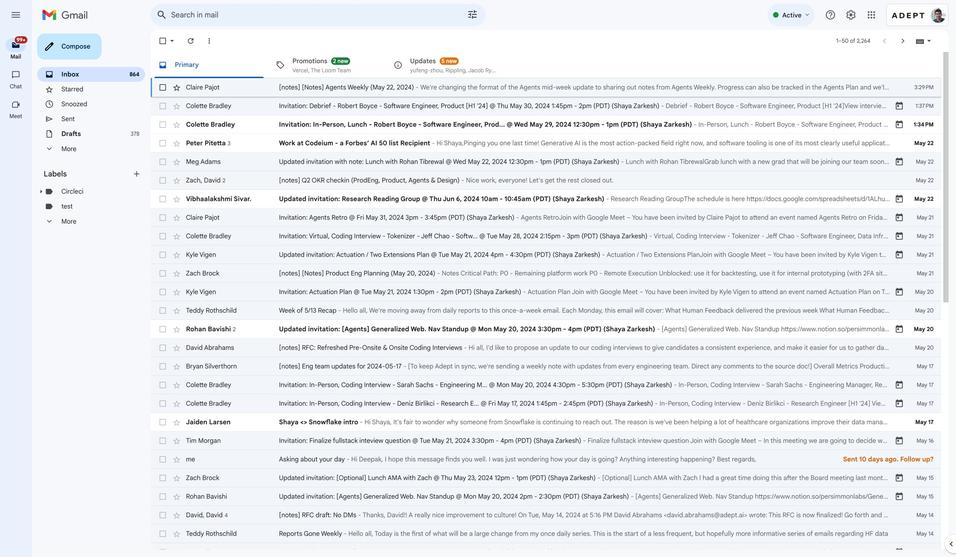 Task type: vqa. For each thing, say whether or not it's contained in the screenshot.
the leftmost will
no



Task type: locate. For each thing, give the bounding box(es) containing it.
search in mail image
[[153, 7, 170, 23]]

15 row from the top
[[151, 339, 941, 357]]

gmail image
[[42, 6, 93, 24]]

5 calendar event image from the top
[[895, 232, 904, 241]]

row
[[151, 78, 941, 97], [151, 97, 941, 115], [151, 115, 941, 134], [151, 134, 941, 153], [151, 153, 941, 171], [151, 171, 941, 190], [151, 190, 941, 208], [151, 208, 941, 227], [151, 227, 941, 246], [151, 246, 941, 264], [151, 264, 941, 283], [151, 283, 941, 301], [151, 301, 941, 320], [151, 320, 941, 339], [151, 339, 941, 357], [151, 357, 941, 376], [151, 376, 941, 394], [151, 394, 941, 413], [151, 413, 941, 432], [151, 432, 941, 450], [151, 450, 941, 469], [151, 469, 941, 487], [151, 487, 941, 506], [151, 506, 941, 525], [151, 525, 941, 543], [151, 543, 941, 557]]

16 row from the top
[[151, 357, 941, 376]]

2 calendar event image from the top
[[895, 250, 904, 259]]

promotions, 2 new messages, tab
[[268, 52, 385, 78]]

main content
[[151, 52, 941, 557]]

12 row from the top
[[151, 283, 941, 301]]

1 vertical spatial calendar event image
[[895, 250, 904, 259]]

calendar event image for ninth row from the top of the page
[[895, 232, 904, 241]]

navigation
[[0, 30, 33, 557]]

3 calendar event image from the top
[[895, 194, 904, 204]]

None checkbox
[[158, 36, 167, 46], [158, 83, 167, 92], [158, 101, 167, 111], [158, 176, 167, 185], [158, 250, 167, 259], [158, 287, 167, 297], [158, 306, 167, 315], [158, 325, 167, 334], [158, 343, 167, 352], [158, 380, 167, 390], [158, 399, 167, 408], [158, 473, 167, 483], [158, 492, 167, 501], [158, 511, 167, 520], [158, 529, 167, 538], [158, 36, 167, 46], [158, 83, 167, 92], [158, 101, 167, 111], [158, 176, 167, 185], [158, 250, 167, 259], [158, 287, 167, 297], [158, 306, 167, 315], [158, 325, 167, 334], [158, 343, 167, 352], [158, 380, 167, 390], [158, 399, 167, 408], [158, 473, 167, 483], [158, 492, 167, 501], [158, 511, 167, 520], [158, 529, 167, 538]]

1 row from the top
[[151, 78, 941, 97]]

3 row from the top
[[151, 115, 941, 134]]

calendar event image for eighth row from the top
[[895, 213, 904, 222]]

25 row from the top
[[151, 525, 941, 543]]

4 calendar event image from the top
[[895, 213, 904, 222]]

support image
[[825, 9, 836, 20]]

None checkbox
[[158, 120, 167, 129], [158, 139, 167, 148], [158, 157, 167, 166], [158, 194, 167, 204], [158, 213, 167, 222], [158, 232, 167, 241], [158, 269, 167, 278], [158, 362, 167, 371], [158, 418, 167, 427], [158, 436, 167, 445], [158, 455, 167, 464], [158, 548, 167, 557], [158, 120, 167, 129], [158, 139, 167, 148], [158, 157, 167, 166], [158, 194, 167, 204], [158, 213, 167, 222], [158, 232, 167, 241], [158, 269, 167, 278], [158, 362, 167, 371], [158, 418, 167, 427], [158, 436, 167, 445], [158, 455, 167, 464], [158, 548, 167, 557]]

heading
[[0, 53, 32, 60], [0, 83, 32, 90], [0, 113, 32, 120], [44, 169, 132, 179]]

20 row from the top
[[151, 432, 941, 450]]

calendar event image
[[895, 157, 904, 166], [895, 250, 904, 259]]

13 row from the top
[[151, 301, 941, 320]]

toolbar
[[864, 343, 938, 352]]

calendar event image for 13th row from the bottom of the page
[[895, 325, 904, 334]]

calendar event image for 24th row from the bottom
[[895, 120, 904, 129]]

6 calendar event image from the top
[[895, 287, 904, 297]]

6 row from the top
[[151, 171, 941, 190]]

7 calendar event image from the top
[[895, 325, 904, 334]]

21 row from the top
[[151, 450, 941, 469]]

0 vertical spatial calendar event image
[[895, 157, 904, 166]]

7 row from the top
[[151, 190, 941, 208]]

1 calendar event image from the top
[[895, 101, 904, 111]]

19 row from the top
[[151, 413, 941, 432]]

23 row from the top
[[151, 487, 941, 506]]

tab list
[[151, 52, 941, 78]]

2 calendar event image from the top
[[895, 120, 904, 129]]

9 row from the top
[[151, 227, 941, 246]]

primary tab
[[151, 52, 267, 78]]

calendar event image
[[895, 101, 904, 111], [895, 120, 904, 129], [895, 194, 904, 204], [895, 213, 904, 222], [895, 232, 904, 241], [895, 287, 904, 297], [895, 325, 904, 334]]

24 row from the top
[[151, 506, 941, 525]]

10 row from the top
[[151, 246, 941, 264]]

advanced search options image
[[463, 5, 482, 24]]

11 row from the top
[[151, 264, 941, 283]]

4 row from the top
[[151, 134, 941, 153]]



Task type: describe. For each thing, give the bounding box(es) containing it.
22 row from the top
[[151, 469, 941, 487]]

main menu image
[[10, 9, 21, 20]]

more email options image
[[205, 36, 214, 46]]

settings image
[[845, 9, 857, 20]]

26 row from the top
[[151, 543, 941, 557]]

8 row from the top
[[151, 208, 941, 227]]

Search in mail text field
[[171, 10, 441, 20]]

2 row from the top
[[151, 97, 941, 115]]

updates, 5 new messages, tab
[[386, 52, 503, 78]]

17 row from the top
[[151, 376, 941, 394]]

5 row from the top
[[151, 153, 941, 171]]

select input tool image
[[926, 37, 932, 44]]

calendar event image for 20th row from the bottom
[[895, 194, 904, 204]]

18 row from the top
[[151, 394, 941, 413]]

14 row from the top
[[151, 320, 941, 339]]

older image
[[898, 36, 908, 46]]

calendar event image for 2nd row
[[895, 101, 904, 111]]

refresh image
[[186, 36, 195, 46]]

Search in mail search field
[[151, 4, 485, 26]]

1 calendar event image from the top
[[895, 157, 904, 166]]

calendar event image for 12th row from the top
[[895, 287, 904, 297]]



